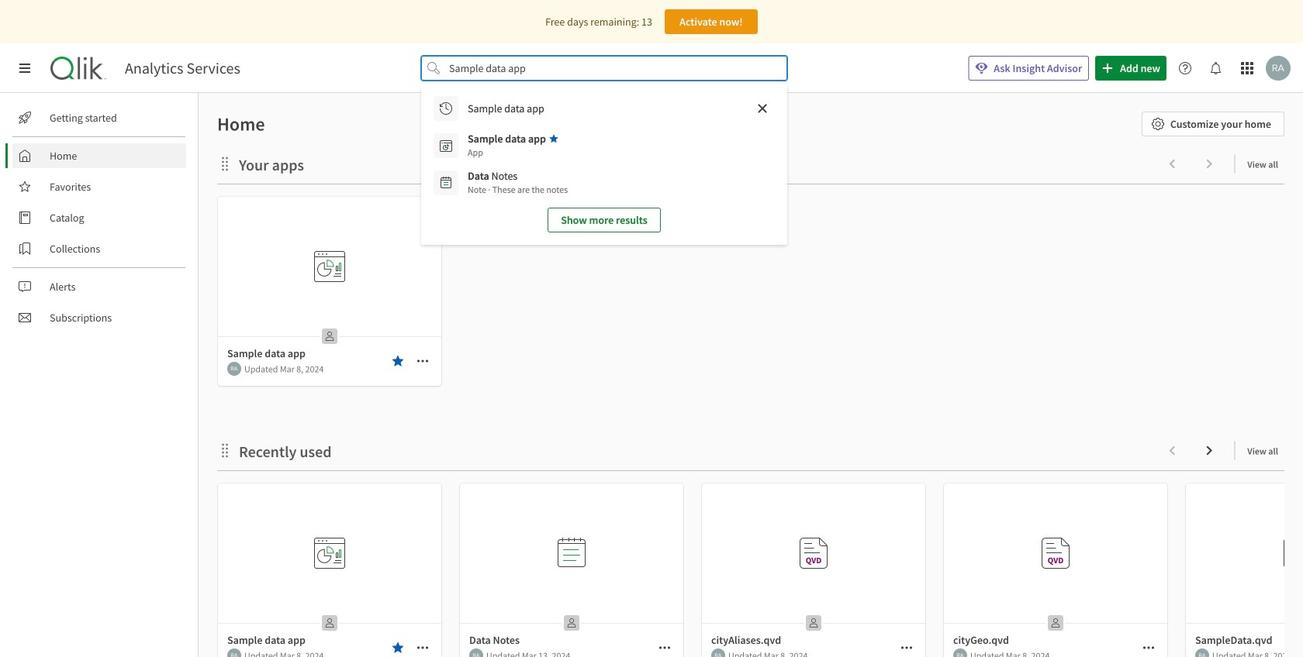 Task type: locate. For each thing, give the bounding box(es) containing it.
1 remove from favorites image from the top
[[392, 355, 404, 368]]

ruby anderson element
[[227, 362, 241, 376], [227, 649, 241, 658], [469, 649, 483, 658], [711, 649, 725, 658], [953, 649, 967, 658], [1195, 649, 1209, 658]]

more actions image
[[417, 355, 429, 368], [659, 642, 671, 655], [901, 642, 913, 655]]

ruby anderson image
[[227, 649, 241, 658], [469, 649, 483, 658]]

1 vertical spatial remove from favorites image
[[392, 642, 404, 655]]

0 horizontal spatial ruby anderson image
[[227, 649, 241, 658]]

0 horizontal spatial more actions image
[[417, 642, 429, 655]]

1 horizontal spatial ruby anderson image
[[469, 649, 483, 658]]

sample data app element
[[468, 132, 546, 146]]

remove from favorites image
[[392, 355, 404, 368], [392, 642, 404, 655]]

ruby anderson image
[[1266, 56, 1291, 81], [227, 362, 241, 376], [711, 649, 725, 658], [953, 649, 967, 658], [1195, 649, 1209, 658]]

list box
[[427, 90, 781, 239]]

2 more actions image from the left
[[1143, 642, 1155, 655]]

more actions image
[[417, 642, 429, 655], [1143, 642, 1155, 655]]

0 vertical spatial remove from favorites image
[[392, 355, 404, 368]]

0 horizontal spatial more actions image
[[417, 355, 429, 368]]

main content
[[192, 93, 1303, 658]]

1 horizontal spatial more actions image
[[1143, 642, 1155, 655]]

analytics services element
[[125, 59, 240, 78]]



Task type: vqa. For each thing, say whether or not it's contained in the screenshot.
Move collection icon
yes



Task type: describe. For each thing, give the bounding box(es) containing it.
1 ruby anderson image from the left
[[227, 649, 241, 658]]

close sidebar menu image
[[19, 62, 31, 74]]

move collection image
[[217, 443, 233, 459]]

2 horizontal spatial more actions image
[[901, 642, 913, 655]]

Search for content text field
[[446, 56, 763, 81]]

these are the notes element
[[468, 183, 568, 197]]

1 horizontal spatial more actions image
[[659, 642, 671, 655]]

2 ruby anderson image from the left
[[469, 649, 483, 658]]

2 remove from favorites image from the top
[[392, 642, 404, 655]]

move collection image
[[217, 156, 233, 172]]

1 more actions image from the left
[[417, 642, 429, 655]]

navigation pane element
[[0, 99, 198, 337]]



